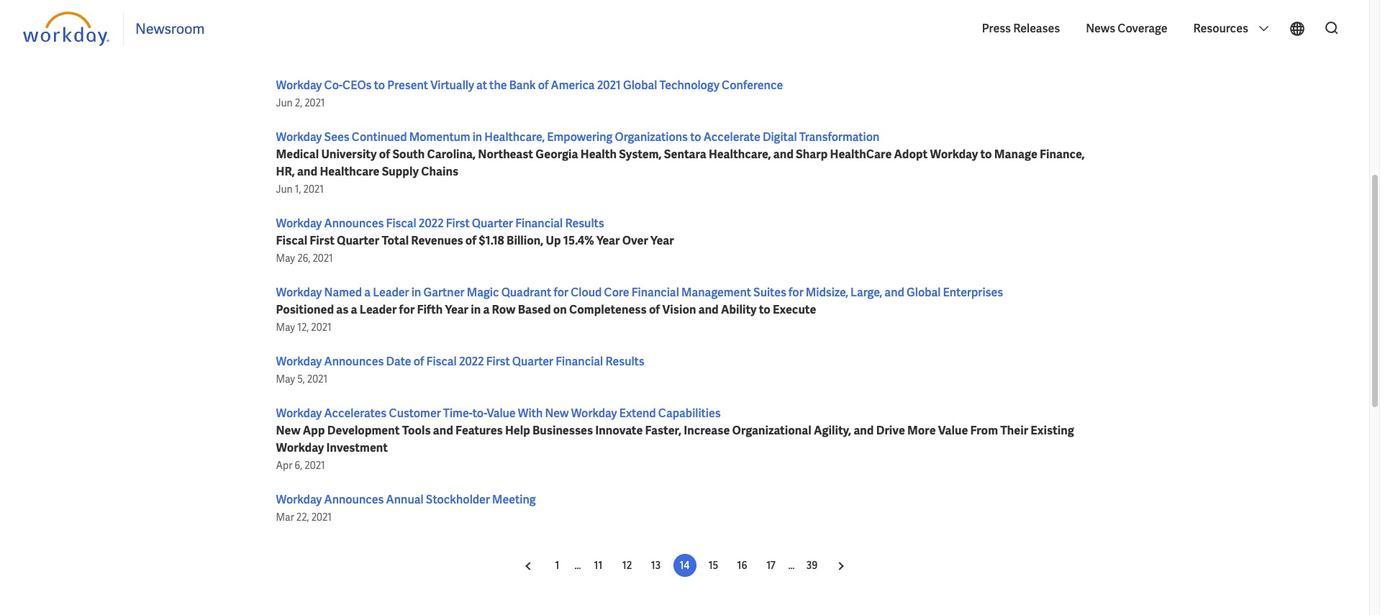Task type: describe. For each thing, give the bounding box(es) containing it.
of inside workday co-ceos to present virtually at the bank of america 2021 global technology conference jun 2, 2021
[[538, 78, 549, 93]]

global inside workday co-ceos to present virtually at the bank of america 2021 global technology conference jun 2, 2021
[[623, 78, 657, 93]]

continued
[[352, 130, 407, 145]]

south
[[392, 147, 425, 162]]

demand
[[344, 26, 389, 41]]

more
[[907, 423, 936, 438]]

workday announces annual stockholder meeting mar 22, 2021
[[276, 492, 536, 524]]

39 link
[[801, 554, 824, 577]]

innovate
[[595, 423, 643, 438]]

workday inside workday named a leader in gartner magic quadrant for cloud core financial management suites for midsize, large, and global enterprises positioned as a leader for fifth year in a row based on completeness of vision and ability to execute may 12, 2021
[[276, 285, 322, 300]]

co-
[[324, 78, 343, 93]]

drive
[[876, 423, 905, 438]]

america
[[551, 78, 595, 93]]

and down digital
[[773, 147, 794, 162]]

as
[[336, 302, 349, 317]]

manage
[[994, 147, 1038, 162]]

13 link
[[644, 554, 667, 577]]

enterprises
[[943, 285, 1003, 300]]

news
[[1086, 21, 1116, 36]]

13
[[651, 559, 661, 572]]

2021 right 2,
[[305, 96, 325, 109]]

1 horizontal spatial new
[[545, 406, 569, 421]]

from
[[970, 423, 998, 438]]

transformation
[[799, 130, 880, 145]]

based
[[518, 302, 551, 317]]

year inside workday named a leader in gartner magic quadrant for cloud core financial management suites for midsize, large, and global enterprises positioned as a leader for fifth year in a row based on completeness of vision and ability to execute may 12, 2021
[[445, 302, 469, 317]]

2021 inside workday announces date of fiscal 2022 first quarter financial results may 5, 2021
[[307, 373, 328, 386]]

total
[[382, 233, 409, 248]]

announces for fiscal
[[324, 216, 384, 231]]

medical
[[276, 147, 319, 162]]

17 link
[[760, 554, 783, 577]]

press releases
[[982, 21, 1060, 36]]

technology
[[660, 78, 720, 93]]

0 horizontal spatial healthcare,
[[485, 130, 545, 145]]

organizational
[[732, 423, 812, 438]]

workday inside workday announces date of fiscal 2022 first quarter financial results may 5, 2021
[[276, 354, 322, 369]]

$1.18
[[479, 233, 504, 248]]

workday sees continued momentum in healthcare, empowering organizations to accelerate digital transformation link
[[276, 130, 880, 145]]

2021 inside workday announces annual stockholder meeting mar 22, 2021
[[311, 511, 332, 524]]

apr
[[276, 459, 292, 472]]

news coverage
[[1086, 21, 1168, 36]]

show previous page image
[[525, 562, 533, 570]]

22,
[[296, 511, 309, 524]]

annual
[[386, 492, 424, 507]]

newsroom
[[135, 19, 205, 38]]

14
[[680, 559, 690, 572]]

jun inside workday sees continued momentum in healthcare, empowering organizations to accelerate digital transformation medical university of south carolina, northeast georgia health system, sentara healthcare, and sharp healthcare adopt workday to manage finance, hr, and healthcare supply chains jun 1, 2021
[[276, 183, 293, 196]]

businesses
[[533, 423, 593, 438]]

capabilities
[[658, 406, 721, 421]]

adopt
[[894, 147, 928, 162]]

deployments
[[956, 26, 1028, 41]]

resources
[[1193, 21, 1251, 36]]

to left manage
[[980, 147, 992, 162]]

healthcare
[[830, 147, 892, 162]]

for left cloud-
[[391, 26, 407, 41]]

momentum
[[409, 130, 470, 145]]

workday co-ceos to present virtually at the bank of america 2021 global technology conference link
[[276, 78, 783, 93]]

2021 inside workday sees continued momentum in healthcare, empowering organizations to accelerate digital transformation medical university of south carolina, northeast georgia health system, sentara healthcare, and sharp healthcare adopt workday to manage finance, hr, and healthcare supply chains jun 1, 2021
[[303, 183, 324, 196]]

management inside workday named a leader in gartner magic quadrant for cloud core financial management suites for midsize, large, and global enterprises positioned as a leader for fifth year in a row based on completeness of vision and ability to execute may 12, 2021
[[681, 285, 751, 300]]

workday inside workday co-ceos to present virtually at the bank of america 2021 global technology conference jun 2, 2021
[[276, 78, 322, 93]]

solutions
[[524, 26, 576, 41]]

cloud-
[[409, 26, 445, 41]]

year left over
[[596, 233, 620, 248]]

26,
[[297, 252, 310, 265]]

stockholder
[[426, 492, 490, 507]]

chains
[[421, 164, 458, 179]]

to inside workday named a leader in gartner magic quadrant for cloud core financial management suites for midsize, large, and global enterprises positioned as a leader for fifth year in a row based on completeness of vision and ability to execute may 12, 2021
[[759, 302, 771, 317]]

core
[[604, 285, 629, 300]]

0 vertical spatial increase
[[720, 26, 766, 41]]

and right the vision
[[698, 302, 719, 317]]

0 horizontal spatial new
[[276, 423, 301, 438]]

of inside workday named a leader in gartner magic quadrant for cloud core financial management suites for midsize, large, and global enterprises positioned as a leader for fifth year in a row based on completeness of vision and ability to execute may 12, 2021
[[649, 302, 660, 317]]

2021 right the america
[[597, 78, 621, 93]]

announces for date
[[324, 354, 384, 369]]

and left drive
[[854, 423, 874, 438]]

2022 inside workday announces date of fiscal 2022 first quarter financial results may 5, 2021
[[459, 354, 484, 369]]

large,
[[851, 285, 882, 300]]

year-
[[641, 26, 668, 41]]

on
[[553, 302, 567, 317]]

georgia
[[536, 147, 578, 162]]

results inside workday announces date of fiscal 2022 first quarter financial results may 5, 2021
[[605, 354, 645, 369]]

2022 inside the workday announces fiscal 2022 first quarter financial results fiscal first quarter total revenues of $1.18 billion, up 15.4% year over year may 26, 2021
[[419, 216, 444, 231]]

university
[[321, 147, 377, 162]]

0 vertical spatial first
[[446, 216, 470, 231]]

over-
[[668, 26, 694, 41]]

17
[[767, 559, 776, 572]]

of inside the workday announces fiscal 2022 first quarter financial results fiscal first quarter total revenues of $1.18 billion, up 15.4% year over year may 26, 2021
[[465, 233, 477, 248]]

row
[[492, 302, 516, 317]]

15.4%
[[563, 233, 594, 248]]

1 vertical spatial quarter
[[337, 233, 379, 248]]

for up execute
[[789, 285, 804, 300]]

0 horizontal spatial value
[[487, 406, 516, 421]]

quadrant
[[501, 285, 551, 300]]

workday announces annual stockholder meeting link
[[276, 492, 536, 507]]

mar
[[276, 511, 294, 524]]

the
[[489, 78, 507, 93]]

1 horizontal spatial a
[[364, 285, 371, 300]]

and down medical on the top of page
[[297, 164, 317, 179]]

features
[[456, 423, 503, 438]]

of inside workday announces date of fiscal 2022 first quarter financial results may 5, 2021
[[414, 354, 424, 369]]

may inside workday announces date of fiscal 2022 first quarter financial results may 5, 2021
[[276, 373, 295, 386]]

resources link
[[1186, 10, 1277, 47]]

workday named a leader in gartner magic quadrant for cloud core financial management suites for midsize, large, and global enterprises positioned as a leader for fifth year in a row based on completeness of vision and ability to execute may 12, 2021
[[276, 285, 1003, 334]]

1 vertical spatial leader
[[360, 302, 397, 317]]

to up 'sentara'
[[690, 130, 701, 145]]

existing
[[1031, 423, 1074, 438]]

go to the newsroom homepage image
[[23, 12, 112, 46]]

financial inside workday named a leader in gartner magic quadrant for cloud core financial management suites for midsize, large, and global enterprises positioned as a leader for fifth year in a row based on completeness of vision and ability to execute may 12, 2021
[[632, 285, 679, 300]]

extend
[[619, 406, 656, 421]]

virtually
[[430, 78, 474, 93]]

financial inside workday announces date of fiscal 2022 first quarter financial results may 5, 2021
[[556, 354, 603, 369]]

time-
[[443, 406, 473, 421]]

releases
[[1013, 21, 1060, 36]]

sees
[[324, 130, 349, 145]]



Task type: vqa. For each thing, say whether or not it's contained in the screenshot.
newsroom
yes



Task type: locate. For each thing, give the bounding box(es) containing it.
1 … from the left
[[575, 559, 581, 572]]

1 horizontal spatial management
[[883, 26, 954, 41]]

11
[[594, 559, 603, 572]]

2 announces from the top
[[324, 354, 384, 369]]

sharp
[[796, 147, 828, 162]]

newsroom link
[[135, 19, 205, 38]]

jun
[[276, 96, 293, 109], [276, 183, 293, 196]]

healthcare, up "northeast"
[[485, 130, 545, 145]]

and right large,
[[885, 285, 904, 300]]

0 vertical spatial global
[[623, 78, 657, 93]]

0 vertical spatial 2022
[[419, 216, 444, 231]]

fiscal up total
[[386, 216, 416, 231]]

meeting
[[492, 492, 536, 507]]

new left "app"
[[276, 423, 301, 438]]

present
[[387, 78, 428, 93]]

financial
[[831, 26, 880, 41], [515, 216, 563, 231], [632, 285, 679, 300], [556, 354, 603, 369]]

1 vertical spatial management
[[681, 285, 751, 300]]

workday accelerates customer time-to-value with new workday extend capabilities link
[[276, 406, 721, 421]]

2 vertical spatial quarter
[[512, 354, 553, 369]]

jun left 2,
[[276, 96, 293, 109]]

2022 up revenues
[[419, 216, 444, 231]]

2 vertical spatial announces
[[324, 492, 384, 507]]

supply
[[382, 164, 419, 179]]

results
[[565, 216, 604, 231], [605, 354, 645, 369]]

workday inside workday announces annual stockholder meeting mar 22, 2021
[[276, 492, 322, 507]]

may left the 26, on the top of the page
[[276, 252, 295, 265]]

12 link
[[616, 554, 639, 577]]

accelerate
[[704, 130, 760, 145]]

2021 right 22,
[[311, 511, 332, 524]]

may left 5,
[[276, 373, 295, 386]]

announces left date
[[324, 354, 384, 369]]

1 vertical spatial global
[[907, 285, 941, 300]]

accelerates
[[324, 406, 387, 421]]

workday announces fiscal 2022 first quarter financial results fiscal first quarter total revenues of $1.18 billion, up 15.4% year over year may 26, 2021
[[276, 216, 674, 265]]

2021 right 5,
[[307, 373, 328, 386]]

announces inside the workday announces fiscal 2022 first quarter financial results fiscal first quarter total revenues of $1.18 billion, up 15.4% year over year may 26, 2021
[[324, 216, 384, 231]]

0 horizontal spatial …
[[575, 559, 581, 572]]

1 vertical spatial 2022
[[459, 354, 484, 369]]

3 may from the top
[[276, 373, 295, 386]]

for left fifth in the left of the page
[[399, 302, 415, 317]]

for up on
[[554, 285, 569, 300]]

2 horizontal spatial first
[[486, 354, 510, 369]]

announces up total
[[324, 216, 384, 231]]

of right date
[[414, 354, 424, 369]]

fiscal up the 26, on the top of the page
[[276, 233, 307, 248]]

execute
[[773, 302, 816, 317]]

2021 inside workday accelerates customer time-to-value with new workday extend capabilities new app development tools and features help businesses innovate faster, increase organizational agility, and drive more value from their existing workday investment apr 6, 2021
[[305, 459, 325, 472]]

new up businesses
[[545, 406, 569, 421]]

ability
[[721, 302, 757, 317]]

healthcare, down 'accelerate'
[[709, 147, 771, 162]]

1 vertical spatial increase
[[684, 423, 730, 438]]

northeast
[[478, 147, 533, 162]]

news coverage link
[[1079, 10, 1175, 47]]

show next page image
[[836, 562, 844, 570]]

0 horizontal spatial management
[[681, 285, 751, 300]]

value left from
[[938, 423, 968, 438]]

workday announces date of fiscal 2022 first quarter financial results may 5, 2021
[[276, 354, 645, 386]]

12
[[622, 559, 632, 572]]

1 vertical spatial new
[[276, 423, 301, 438]]

1 horizontal spatial value
[[938, 423, 968, 438]]

0 horizontal spatial 2022
[[419, 216, 444, 231]]

1 jun from the top
[[276, 96, 293, 109]]

quarter inside workday announces date of fiscal 2022 first quarter financial results may 5, 2021
[[512, 354, 553, 369]]

drives
[[578, 26, 613, 41]]

announces
[[324, 216, 384, 231], [324, 354, 384, 369], [324, 492, 384, 507]]

quarter left total
[[337, 233, 379, 248]]

None search field
[[1315, 14, 1346, 44]]

0 vertical spatial quarter
[[472, 216, 513, 231]]

1 vertical spatial value
[[938, 423, 968, 438]]

0 vertical spatial healthcare,
[[485, 130, 545, 145]]

announces for annual
[[324, 492, 384, 507]]

with
[[518, 406, 543, 421]]

financial inside the workday announces fiscal 2022 first quarter financial results fiscal first quarter total revenues of $1.18 billion, up 15.4% year over year may 26, 2021
[[515, 216, 563, 231]]

healthcare
[[320, 164, 380, 179]]

fiscal right date
[[426, 354, 457, 369]]

magic
[[467, 285, 499, 300]]

3 announces from the top
[[324, 492, 384, 507]]

first up workday accelerates customer time-to-value with new workday extend capabilities 'link'
[[486, 354, 510, 369]]

for
[[391, 26, 407, 41], [554, 285, 569, 300], [789, 285, 804, 300], [399, 302, 415, 317]]

2022 up 'to-'
[[459, 354, 484, 369]]

results up extend
[[605, 354, 645, 369]]

… left 39
[[788, 559, 795, 572]]

year right year-
[[694, 26, 718, 41]]

announces inside workday announces date of fiscal 2022 first quarter financial results may 5, 2021
[[324, 354, 384, 369]]

0 vertical spatial value
[[487, 406, 516, 421]]

global inside workday named a leader in gartner magic quadrant for cloud core financial management suites for midsize, large, and global enterprises positioned as a leader for fifth year in a row based on completeness of vision and ability to execute may 12, 2021
[[907, 285, 941, 300]]

1 horizontal spatial results
[[605, 354, 645, 369]]

2021 right 6,
[[305, 459, 325, 472]]

12,
[[297, 321, 309, 334]]

11 link
[[587, 554, 610, 577]]

digital
[[763, 130, 797, 145]]

suites
[[754, 285, 786, 300]]

based
[[445, 26, 477, 41]]

conference
[[722, 78, 783, 93]]

of right the bank
[[538, 78, 549, 93]]

accelerated
[[276, 26, 341, 41]]

2 jun from the top
[[276, 183, 293, 196]]

6,
[[295, 459, 303, 472]]

0 vertical spatial announces
[[324, 216, 384, 231]]

announces left annual
[[324, 492, 384, 507]]

0 vertical spatial leader
[[373, 285, 409, 300]]

cloud
[[571, 285, 602, 300]]

1 link
[[546, 554, 569, 577]]

2021 right 1,
[[303, 183, 324, 196]]

16
[[737, 559, 747, 572]]

workday announces date of fiscal 2022 first quarter financial results link
[[276, 354, 645, 369]]

2021 inside workday named a leader in gartner magic quadrant for cloud core financial management suites for midsize, large, and global enterprises positioned as a leader for fifth year in a row based on completeness of vision and ability to execute may 12, 2021
[[311, 321, 332, 334]]

2022
[[419, 216, 444, 231], [459, 354, 484, 369]]

of left $1.18
[[465, 233, 477, 248]]

globe icon image
[[1289, 20, 1306, 37]]

0 horizontal spatial fiscal
[[276, 233, 307, 248]]

quarter up $1.18
[[472, 216, 513, 231]]

0 vertical spatial management
[[883, 26, 954, 41]]

2 may from the top
[[276, 321, 295, 334]]

global
[[623, 78, 657, 93], [907, 285, 941, 300]]

jun left 1,
[[276, 183, 293, 196]]

2021 right the 26, on the top of the page
[[313, 252, 333, 265]]

1 vertical spatial healthcare,
[[709, 147, 771, 162]]

and down the time-
[[433, 423, 453, 438]]

results inside the workday announces fiscal 2022 first quarter financial results fiscal first quarter total revenues of $1.18 billion, up 15.4% year over year may 26, 2021
[[565, 216, 604, 231]]

2,
[[295, 96, 302, 109]]

in up fifth in the left of the page
[[411, 285, 421, 300]]

may left 12,
[[276, 321, 295, 334]]

2 vertical spatial first
[[486, 354, 510, 369]]

first inside workday announces date of fiscal 2022 first quarter financial results may 5, 2021
[[486, 354, 510, 369]]

in down magic
[[471, 302, 481, 317]]

2021
[[597, 78, 621, 93], [305, 96, 325, 109], [303, 183, 324, 196], [313, 252, 333, 265], [311, 321, 332, 334], [307, 373, 328, 386], [305, 459, 325, 472], [311, 511, 332, 524]]

positioned
[[276, 302, 334, 317]]

may inside workday named a leader in gartner magic quadrant for cloud core financial management suites for midsize, large, and global enterprises positioned as a leader for fifth year in a row based on completeness of vision and ability to execute may 12, 2021
[[276, 321, 295, 334]]

of
[[538, 78, 549, 93], [379, 147, 390, 162], [465, 233, 477, 248], [649, 302, 660, 317], [414, 354, 424, 369]]

1 horizontal spatial global
[[907, 285, 941, 300]]

15
[[709, 559, 718, 572]]

leader right named
[[373, 285, 409, 300]]

development
[[327, 423, 400, 438]]

1 may from the top
[[276, 252, 295, 265]]

workday named a leader in gartner magic quadrant for cloud core financial management suites for midsize, large, and global enterprises link
[[276, 285, 1003, 300]]

year down gartner
[[445, 302, 469, 317]]

workday announces fiscal 2022 first quarter financial results link
[[276, 216, 604, 231]]

0 vertical spatial may
[[276, 252, 295, 265]]

help
[[505, 423, 530, 438]]

first up revenues
[[446, 216, 470, 231]]

global left the enterprises
[[907, 285, 941, 300]]

in up carolina, at the top left of page
[[473, 130, 482, 145]]

named
[[324, 285, 362, 300]]

faster,
[[645, 423, 681, 438]]

workday inside the workday announces fiscal 2022 first quarter financial results fiscal first quarter total revenues of $1.18 billion, up 15.4% year over year may 26, 2021
[[276, 216, 322, 231]]

bank
[[509, 78, 536, 93]]

quarter down based
[[512, 354, 553, 369]]

1 horizontal spatial healthcare,
[[709, 147, 771, 162]]

year right over
[[651, 233, 674, 248]]

0 horizontal spatial a
[[351, 302, 357, 317]]

0 vertical spatial new
[[545, 406, 569, 421]]

a right as
[[351, 302, 357, 317]]

2 vertical spatial fiscal
[[426, 354, 457, 369]]

may inside the workday announces fiscal 2022 first quarter financial results fiscal first quarter total revenues of $1.18 billion, up 15.4% year over year may 26, 2021
[[276, 252, 295, 265]]

global left technology
[[623, 78, 657, 93]]

leader
[[373, 285, 409, 300], [360, 302, 397, 317]]

increase down capabilities
[[684, 423, 730, 438]]

agility,
[[814, 423, 851, 438]]

finance,
[[1040, 147, 1085, 162]]

0 vertical spatial results
[[565, 216, 604, 231]]

2021 inside the workday announces fiscal 2022 first quarter financial results fiscal first quarter total revenues of $1.18 billion, up 15.4% year over year may 26, 2021
[[313, 252, 333, 265]]

0 vertical spatial fiscal
[[386, 216, 416, 231]]

of down continued
[[379, 147, 390, 162]]

a right named
[[364, 285, 371, 300]]

health
[[581, 147, 617, 162]]

0 horizontal spatial results
[[565, 216, 604, 231]]

announces inside workday announces annual stockholder meeting mar 22, 2021
[[324, 492, 384, 507]]

1 announces from the top
[[324, 216, 384, 231]]

leader right as
[[360, 302, 397, 317]]

fiscal inside workday announces date of fiscal 2022 first quarter financial results may 5, 2021
[[426, 354, 457, 369]]

to right ceos
[[374, 78, 385, 93]]

1 vertical spatial first
[[310, 233, 335, 248]]

15 link
[[702, 554, 725, 577]]

1 horizontal spatial 2022
[[459, 354, 484, 369]]

workday sees continued momentum in healthcare, empowering organizations to accelerate digital transformation medical university of south carolina, northeast georgia health system, sentara healthcare, and sharp healthcare adopt workday to manage finance, hr, and healthcare supply chains jun 1, 2021
[[276, 130, 1085, 196]]

increase
[[720, 26, 766, 41], [684, 423, 730, 438]]

2 … from the left
[[788, 559, 795, 572]]

16 link
[[731, 554, 754, 577]]

1 vertical spatial jun
[[276, 183, 293, 196]]

first
[[446, 216, 470, 231], [310, 233, 335, 248], [486, 354, 510, 369]]

1 vertical spatial fiscal
[[276, 233, 307, 248]]

2021 right 12,
[[311, 321, 332, 334]]

gartner
[[423, 285, 465, 300]]

1 vertical spatial announces
[[324, 354, 384, 369]]

2 horizontal spatial fiscal
[[426, 354, 457, 369]]

date
[[386, 354, 411, 369]]

their
[[1000, 423, 1028, 438]]

1 vertical spatial may
[[276, 321, 295, 334]]

system,
[[619, 147, 662, 162]]

up
[[546, 233, 561, 248]]

1 horizontal spatial …
[[788, 559, 795, 572]]

value up help
[[487, 406, 516, 421]]

40%
[[615, 26, 638, 41]]

current page 14 element
[[673, 559, 696, 572]]

increase inside workday accelerates customer time-to-value with new workday extend capabilities new app development tools and features help businesses innovate faster, increase organizational agility, and drive more value from their existing workday investment apr 6, 2021
[[684, 423, 730, 438]]

completeness
[[569, 302, 647, 317]]

results up 15.4%
[[565, 216, 604, 231]]

app
[[303, 423, 325, 438]]

1 vertical spatial results
[[605, 354, 645, 369]]

0 horizontal spatial first
[[310, 233, 335, 248]]

in inside workday sees continued momentum in healthcare, empowering organizations to accelerate digital transformation medical university of south carolina, northeast georgia health system, sentara healthcare, and sharp healthcare adopt workday to manage finance, hr, and healthcare supply chains jun 1, 2021
[[473, 130, 482, 145]]

investment
[[326, 440, 388, 456]]

first up the 26, on the top of the page
[[310, 233, 335, 248]]

press releases link
[[975, 10, 1067, 47]]

jun inside workday co-ceos to present virtually at the bank of america 2021 global technology conference jun 2, 2021
[[276, 96, 293, 109]]

2 horizontal spatial a
[[483, 302, 490, 317]]

1 horizontal spatial fiscal
[[386, 216, 416, 231]]

0 horizontal spatial global
[[623, 78, 657, 93]]

to down suites
[[759, 302, 771, 317]]

to inside workday co-ceos to present virtually at the bank of america 2021 global technology conference jun 2, 2021
[[374, 78, 385, 93]]

finance
[[479, 26, 522, 41]]

of down workday named a leader in gartner magic quadrant for cloud core financial management suites for midsize, large, and global enterprises link
[[649, 302, 660, 317]]

in up conference
[[769, 26, 779, 41]]

2 vertical spatial may
[[276, 373, 295, 386]]

1 horizontal spatial first
[[446, 216, 470, 231]]

a left row
[[483, 302, 490, 317]]

0 vertical spatial jun
[[276, 96, 293, 109]]

1
[[555, 559, 560, 572]]

… left the 11 link
[[575, 559, 581, 572]]

at
[[476, 78, 487, 93]]

increase up conference
[[720, 26, 766, 41]]

of inside workday sees continued momentum in healthcare, empowering organizations to accelerate digital transformation medical university of south carolina, northeast georgia health system, sentara healthcare, and sharp healthcare adopt workday to manage finance, hr, and healthcare supply chains jun 1, 2021
[[379, 147, 390, 162]]



